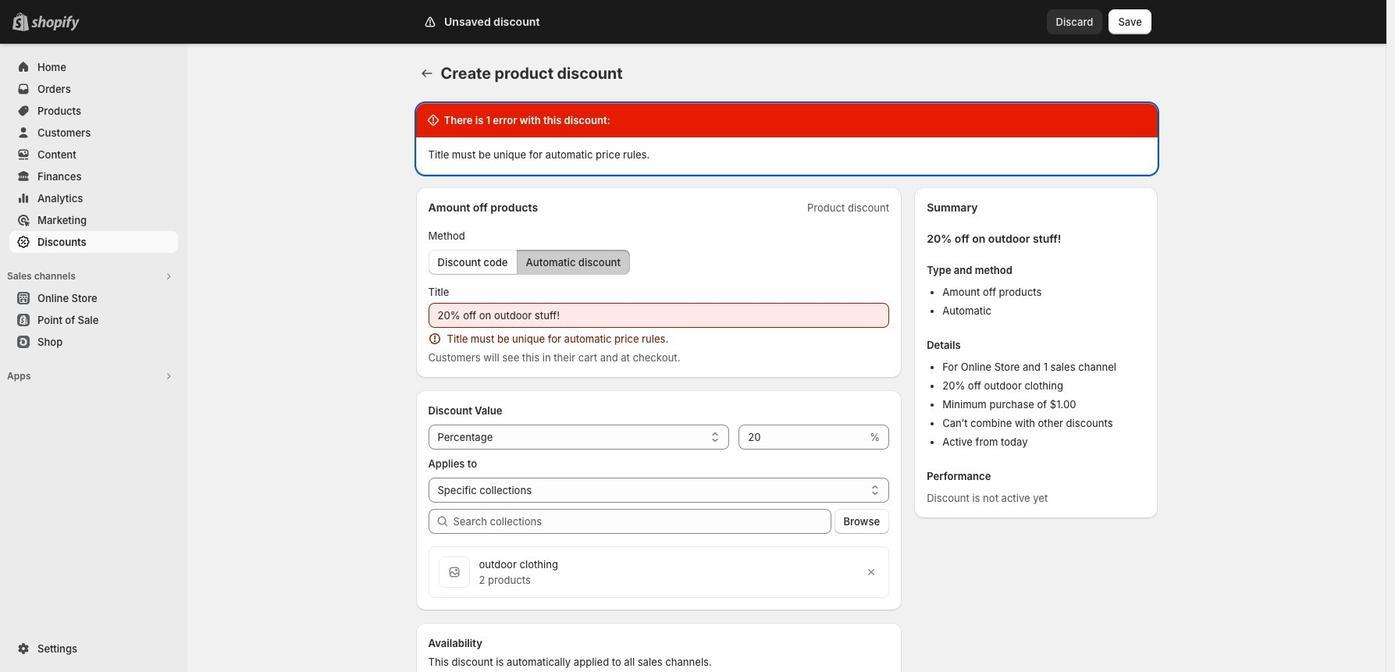 Task type: locate. For each thing, give the bounding box(es) containing it.
None text field
[[428, 303, 889, 328], [739, 425, 867, 450], [428, 303, 889, 328], [739, 425, 867, 450]]

Search collections text field
[[453, 509, 831, 534]]

shopify image
[[31, 16, 80, 31]]



Task type: vqa. For each thing, say whether or not it's contained in the screenshot.
second SMS from the right
no



